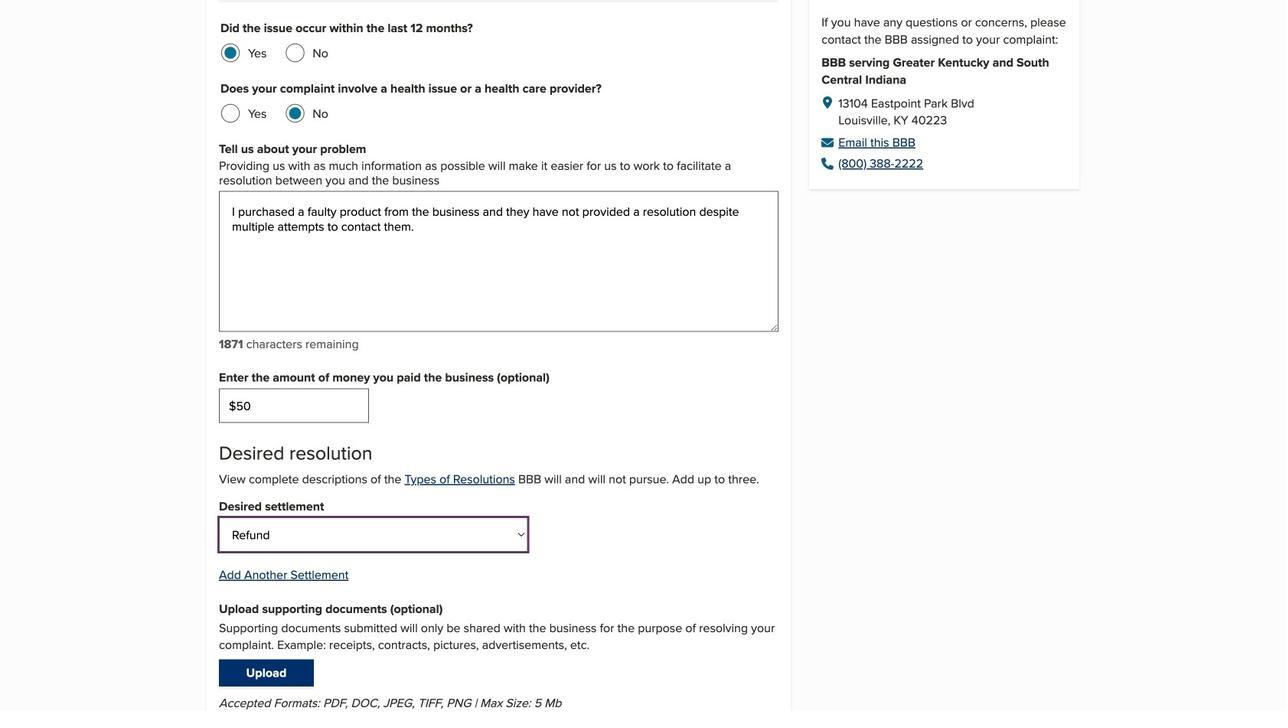 Task type: locate. For each thing, give the bounding box(es) containing it.
None text field
[[219, 389, 369, 423]]

Details such as these are useful:
 •	Date of the transaction
 •	The amount of money you paid the business
 •	What the business committed to provide you
 •	What the nature of the dispute is
 •	Whether or not the business has tried to resolve the problem
 •	Account/order/tracking number
 •	If the issue involves advertising, when and where the ad was seen or heard text field
[[219, 191, 779, 332]]



Task type: vqa. For each thing, say whether or not it's contained in the screenshot.
Details such as these are useful:
 •	Date of the transaction
 •	The amount of money you paid the business
 •	What the business committed to provide you
 •	What the nature of the dispute is
 •	Whether or not the business has tried to resolve the problem
 •	Account/order/tracking number
 •	If the issue involves advertising, when and where the ad was seen or heard text box
yes



